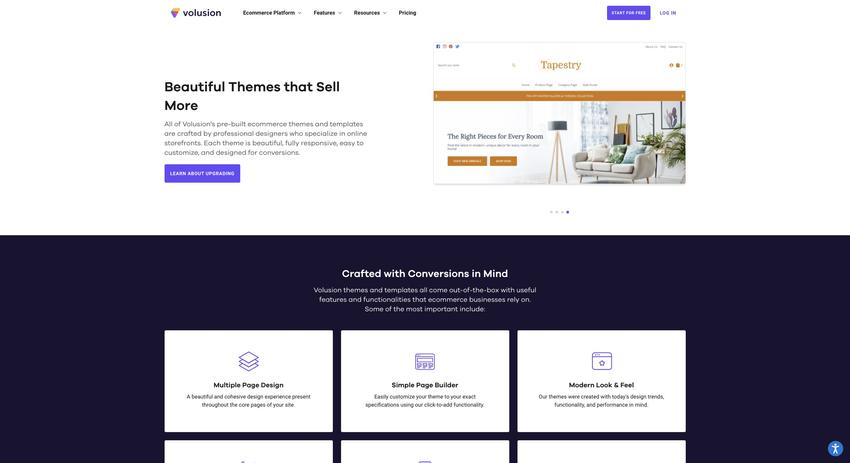 Task type: describe. For each thing, give the bounding box(es) containing it.
in inside our themes were created with today's design trends, functionality, and performance in mind.
[[630, 402, 634, 408]]

throughout
[[202, 402, 229, 408]]

and up specialize
[[315, 121, 328, 128]]

functionality.
[[454, 402, 485, 408]]

ecommerce
[[243, 10, 272, 16]]

businesses
[[470, 296, 506, 303]]

our
[[415, 402, 423, 408]]

resources button
[[354, 9, 388, 17]]

designers
[[256, 131, 288, 137]]

learn
[[170, 171, 186, 176]]

log
[[660, 10, 670, 16]]

all
[[165, 121, 173, 128]]

beautiful
[[192, 394, 213, 400]]

box
[[487, 287, 499, 294]]

and inside our themes were created with today's design trends, functionality, and performance in mind.
[[587, 402, 596, 408]]

design inside "a beautiful and cohesive design experience present throughout the core pages of your site."
[[247, 394, 264, 400]]

of inside all of volusion's pre-built ecommerce themes and templates are crafted by professional designers who specialize in online storefronts. each theme is beautiful, fully responsive, easy to customize, and designed for conversions.
[[174, 121, 181, 128]]

volusion themes and templates all come out-of-the-box with useful features and functionalities that ecommerce businesses rely on. some of the most important include:
[[314, 287, 537, 313]]

of inside 'volusion themes and templates all come out-of-the-box with useful features and functionalities that ecommerce businesses rely on. some of the most important include:'
[[386, 306, 392, 313]]

specialize
[[305, 131, 338, 137]]

who
[[290, 131, 303, 137]]

ecommerce platform button
[[243, 9, 303, 17]]

click-
[[425, 402, 437, 408]]

site.
[[285, 402, 295, 408]]

important
[[425, 306, 458, 313]]

ecommerce platform
[[243, 10, 295, 16]]

exact
[[463, 394, 476, 400]]

include:
[[460, 306, 486, 313]]

today's
[[613, 394, 630, 400]]

easily customize your theme to your exact specifications using our click-to-add functionality.
[[366, 394, 485, 408]]

modern look & feel
[[570, 382, 634, 389]]

ecommerce inside 'volusion themes and templates all come out-of-the-box with useful features and functionalities that ecommerce businesses rely on. some of the most important include:'
[[428, 296, 468, 303]]

the-
[[473, 287, 487, 294]]

more
[[165, 99, 198, 113]]

customize,
[[165, 150, 200, 156]]

crafted with conversions in mind
[[342, 269, 508, 279]]

about
[[188, 171, 204, 176]]

look
[[597, 382, 613, 389]]

conversions.
[[259, 150, 300, 156]]

designed
[[216, 150, 247, 156]]

features
[[319, 296, 347, 303]]

&
[[614, 382, 619, 389]]

easily
[[375, 394, 389, 400]]

themes for volusion
[[344, 287, 368, 294]]

1 horizontal spatial your
[[416, 394, 427, 400]]

themes for our
[[549, 394, 567, 400]]

upgrading
[[206, 171, 235, 176]]

open accessibe: accessibility options, statement and help image
[[833, 444, 840, 454]]

present
[[292, 394, 311, 400]]

responsive,
[[301, 140, 338, 147]]

modern
[[570, 382, 595, 389]]

and right features
[[349, 296, 362, 303]]

customize
[[390, 394, 415, 400]]

simple
[[392, 382, 415, 389]]

most
[[406, 306, 423, 313]]

functionality,
[[555, 402, 586, 408]]

theme inside all of volusion's pre-built ecommerce themes and templates are crafted by professional designers who specialize in online storefronts. each theme is beautiful, fully responsive, easy to customize, and designed for conversions.
[[223, 140, 244, 147]]

with inside our themes were created with today's design trends, functionality, and performance in mind.
[[601, 394, 611, 400]]

online
[[347, 131, 367, 137]]

sell
[[316, 81, 340, 94]]

mind
[[484, 269, 508, 279]]

core
[[239, 402, 250, 408]]

and down each
[[201, 150, 214, 156]]

for
[[627, 11, 635, 15]]

specifications
[[366, 402, 399, 408]]

easy
[[340, 140, 355, 147]]

crafted
[[342, 269, 382, 279]]

to inside easily customize your theme to your exact specifications using our click-to-add functionality.
[[445, 394, 450, 400]]

learn about upgrading
[[170, 171, 235, 176]]

is
[[246, 140, 251, 147]]

log in link
[[656, 5, 681, 20]]

multiple page design
[[214, 382, 284, 389]]

the inside 'volusion themes and templates all come out-of-the-box with useful features and functionalities that ecommerce businesses rely on. some of the most important include:'
[[394, 306, 405, 313]]

fully
[[286, 140, 299, 147]]

ecommerce inside all of volusion's pre-built ecommerce themes and templates are crafted by professional designers who specialize in online storefronts. each theme is beautiful, fully responsive, easy to customize, and designed for conversions.
[[248, 121, 287, 128]]

your inside "a beautiful and cohesive design experience present throughout the core pages of your site."
[[273, 402, 284, 408]]

page for multiple
[[242, 382, 259, 389]]

start
[[612, 11, 626, 15]]

pricing
[[399, 10, 417, 16]]

volusion
[[314, 287, 342, 294]]

pre-
[[217, 121, 231, 128]]

to-
[[437, 402, 444, 408]]

templates inside 'volusion themes and templates all come out-of-the-box with useful features and functionalities that ecommerce businesses rely on. some of the most important include:'
[[385, 287, 418, 294]]

on.
[[521, 296, 531, 303]]

features
[[314, 10, 335, 16]]

built
[[231, 121, 246, 128]]

simple page builder
[[392, 382, 459, 389]]



Task type: locate. For each thing, give the bounding box(es) containing it.
themes up functionality,
[[549, 394, 567, 400]]

1 vertical spatial theme
[[428, 394, 444, 400]]

mind.
[[635, 402, 649, 408]]

1 horizontal spatial in
[[472, 269, 481, 279]]

0 horizontal spatial ecommerce
[[248, 121, 287, 128]]

ecommerce up "important" at the bottom of page
[[428, 296, 468, 303]]

2 page from the left
[[417, 382, 434, 389]]

free
[[636, 11, 646, 15]]

2 vertical spatial with
[[601, 394, 611, 400]]

1 horizontal spatial design
[[631, 394, 647, 400]]

themes
[[229, 81, 281, 94]]

and down created
[[587, 402, 596, 408]]

0 vertical spatial themes
[[289, 121, 314, 128]]

0 horizontal spatial with
[[384, 269, 406, 279]]

your up our
[[416, 394, 427, 400]]

by
[[204, 131, 212, 137]]

page up easily customize your theme to your exact specifications using our click-to-add functionality.
[[417, 382, 434, 389]]

multiple
[[214, 382, 241, 389]]

created
[[582, 394, 600, 400]]

pages
[[251, 402, 266, 408]]

1 vertical spatial templates
[[385, 287, 418, 294]]

cohesive
[[225, 394, 246, 400]]

to inside all of volusion's pre-built ecommerce themes and templates are crafted by professional designers who specialize in online storefronts. each theme is beautiful, fully responsive, easy to customize, and designed for conversions.
[[357, 140, 364, 147]]

in up the-
[[472, 269, 481, 279]]

the down cohesive
[[230, 402, 238, 408]]

1 vertical spatial in
[[472, 269, 481, 279]]

1 horizontal spatial page
[[417, 382, 434, 389]]

page
[[242, 382, 259, 389], [417, 382, 434, 389]]

2 horizontal spatial of
[[386, 306, 392, 313]]

storefronts.
[[165, 140, 202, 147]]

1 vertical spatial with
[[501, 287, 515, 294]]

of right all
[[174, 121, 181, 128]]

beautiful
[[165, 81, 225, 94]]

1 horizontal spatial of
[[267, 402, 272, 408]]

1 vertical spatial to
[[445, 394, 450, 400]]

design inside our themes were created with today's design trends, functionality, and performance in mind.
[[631, 394, 647, 400]]

all
[[420, 287, 428, 294]]

0 horizontal spatial theme
[[223, 140, 244, 147]]

0 vertical spatial of
[[174, 121, 181, 128]]

a beautiful and cohesive design experience present throughout the core pages of your site.
[[187, 394, 311, 408]]

and up functionalities
[[370, 287, 383, 294]]

design up the mind.
[[631, 394, 647, 400]]

your up add
[[451, 394, 462, 400]]

platform
[[274, 10, 295, 16]]

0 vertical spatial the
[[394, 306, 405, 313]]

templates inside all of volusion's pre-built ecommerce themes and templates are crafted by professional designers who specialize in online storefronts. each theme is beautiful, fully responsive, easy to customize, and designed for conversions.
[[330, 121, 364, 128]]

the inside "a beautiful and cohesive design experience present throughout the core pages of your site."
[[230, 402, 238, 408]]

that down all
[[413, 296, 427, 303]]

templates
[[330, 121, 364, 128], [385, 287, 418, 294]]

templates up functionalities
[[385, 287, 418, 294]]

themes down crafted
[[344, 287, 368, 294]]

themes inside 'volusion themes and templates all come out-of-the-box with useful features and functionalities that ecommerce businesses rely on. some of the most important include:'
[[344, 287, 368, 294]]

2 horizontal spatial your
[[451, 394, 462, 400]]

2 vertical spatial of
[[267, 402, 272, 408]]

1 horizontal spatial theme
[[428, 394, 444, 400]]

experience
[[265, 394, 291, 400]]

0 horizontal spatial design
[[247, 394, 264, 400]]

that inside 'volusion themes and templates all come out-of-the-box with useful features and functionalities that ecommerce businesses rely on. some of the most important include:'
[[413, 296, 427, 303]]

start for free
[[612, 11, 646, 15]]

pricing link
[[399, 9, 417, 17]]

learn about upgrading link
[[165, 165, 240, 183]]

a
[[187, 394, 190, 400]]

1 vertical spatial of
[[386, 306, 392, 313]]

feel
[[621, 382, 634, 389]]

with up functionalities
[[384, 269, 406, 279]]

1 page from the left
[[242, 382, 259, 389]]

to up add
[[445, 394, 450, 400]]

0 horizontal spatial the
[[230, 402, 238, 408]]

1 horizontal spatial ecommerce
[[428, 296, 468, 303]]

with
[[384, 269, 406, 279], [501, 287, 515, 294], [601, 394, 611, 400]]

1 horizontal spatial that
[[413, 296, 427, 303]]

in
[[340, 131, 346, 137], [472, 269, 481, 279], [630, 402, 634, 408]]

out-
[[450, 287, 464, 294]]

theme down professional
[[223, 140, 244, 147]]

themes inside all of volusion's pre-built ecommerce themes and templates are crafted by professional designers who specialize in online storefronts. each theme is beautiful, fully responsive, easy to customize, and designed for conversions.
[[289, 121, 314, 128]]

1 horizontal spatial the
[[394, 306, 405, 313]]

rely
[[508, 296, 520, 303]]

crafted
[[177, 131, 202, 137]]

of right pages
[[267, 402, 272, 408]]

conversions
[[408, 269, 470, 279]]

0 vertical spatial ecommerce
[[248, 121, 287, 128]]

1 horizontal spatial to
[[445, 394, 450, 400]]

to
[[357, 140, 364, 147], [445, 394, 450, 400]]

that inside the beautiful themes that sell more
[[284, 81, 313, 94]]

1 horizontal spatial with
[[501, 287, 515, 294]]

0 horizontal spatial themes
[[289, 121, 314, 128]]

1 vertical spatial the
[[230, 402, 238, 408]]

professional
[[213, 131, 254, 137]]

0 vertical spatial to
[[357, 140, 364, 147]]

each
[[204, 140, 221, 147]]

your
[[416, 394, 427, 400], [451, 394, 462, 400], [273, 402, 284, 408]]

0 vertical spatial that
[[284, 81, 313, 94]]

1 design from the left
[[247, 394, 264, 400]]

0 horizontal spatial in
[[340, 131, 346, 137]]

ecommerce up designers
[[248, 121, 287, 128]]

in inside all of volusion's pre-built ecommerce themes and templates are crafted by professional designers who specialize in online storefronts. each theme is beautiful, fully responsive, easy to customize, and designed for conversions.
[[340, 131, 346, 137]]

of down functionalities
[[386, 306, 392, 313]]

volusion's
[[183, 121, 215, 128]]

1 vertical spatial themes
[[344, 287, 368, 294]]

0 vertical spatial in
[[340, 131, 346, 137]]

2 horizontal spatial in
[[630, 402, 634, 408]]

design
[[247, 394, 264, 400], [631, 394, 647, 400]]

builder
[[435, 382, 459, 389]]

of-
[[464, 287, 473, 294]]

1 horizontal spatial templates
[[385, 287, 418, 294]]

0 horizontal spatial templates
[[330, 121, 364, 128]]

1 vertical spatial ecommerce
[[428, 296, 468, 303]]

1 vertical spatial that
[[413, 296, 427, 303]]

features button
[[314, 9, 344, 17]]

your down experience
[[273, 402, 284, 408]]

0 horizontal spatial your
[[273, 402, 284, 408]]

functionalities
[[364, 296, 411, 303]]

in up easy on the top left of the page
[[340, 131, 346, 137]]

performance
[[597, 402, 628, 408]]

2 horizontal spatial with
[[601, 394, 611, 400]]

add
[[444, 402, 453, 408]]

were
[[569, 394, 580, 400]]

the
[[394, 306, 405, 313], [230, 402, 238, 408]]

the down functionalities
[[394, 306, 405, 313]]

2 horizontal spatial themes
[[549, 394, 567, 400]]

start for free link
[[608, 6, 651, 20]]

themes
[[289, 121, 314, 128], [344, 287, 368, 294], [549, 394, 567, 400]]

that left sell
[[284, 81, 313, 94]]

and
[[315, 121, 328, 128], [201, 150, 214, 156], [370, 287, 383, 294], [349, 296, 362, 303], [214, 394, 223, 400], [587, 402, 596, 408]]

design
[[261, 382, 284, 389]]

2 vertical spatial in
[[630, 402, 634, 408]]

to down the online
[[357, 140, 364, 147]]

2 design from the left
[[631, 394, 647, 400]]

with up rely
[[501, 287, 515, 294]]

1 horizontal spatial themes
[[344, 287, 368, 294]]

beautiful,
[[253, 140, 284, 147]]

themes inside our themes were created with today's design trends, functionality, and performance in mind.
[[549, 394, 567, 400]]

page up "a beautiful and cohesive design experience present throughout the core pages of your site."
[[242, 382, 259, 389]]

design up pages
[[247, 394, 264, 400]]

log in
[[660, 10, 677, 16]]

resources
[[354, 10, 380, 16]]

0 horizontal spatial to
[[357, 140, 364, 147]]

come
[[429, 287, 448, 294]]

using
[[401, 402, 414, 408]]

some
[[365, 306, 384, 313]]

0 horizontal spatial of
[[174, 121, 181, 128]]

in
[[671, 10, 677, 16]]

with up performance
[[601, 394, 611, 400]]

trends,
[[648, 394, 665, 400]]

of inside "a beautiful and cohesive design experience present throughout the core pages of your site."
[[267, 402, 272, 408]]

0 vertical spatial theme
[[223, 140, 244, 147]]

0 vertical spatial with
[[384, 269, 406, 279]]

themes up who on the top of the page
[[289, 121, 314, 128]]

page for simple
[[417, 382, 434, 389]]

with inside 'volusion themes and templates all come out-of-the-box with useful features and functionalities that ecommerce businesses rely on. some of the most important include:'
[[501, 287, 515, 294]]

in left the mind.
[[630, 402, 634, 408]]

for
[[248, 150, 258, 156]]

our themes were created with today's design trends, functionality, and performance in mind.
[[539, 394, 665, 408]]

our
[[539, 394, 548, 400]]

theme inside easily customize your theme to your exact specifications using our click-to-add functionality.
[[428, 394, 444, 400]]

2 vertical spatial themes
[[549, 394, 567, 400]]

theme up the to-
[[428, 394, 444, 400]]

and inside "a beautiful and cohesive design experience present throughout the core pages of your site."
[[214, 394, 223, 400]]

0 horizontal spatial page
[[242, 382, 259, 389]]

0 horizontal spatial that
[[284, 81, 313, 94]]

theme
[[223, 140, 244, 147], [428, 394, 444, 400]]

templates up the online
[[330, 121, 364, 128]]

are
[[165, 131, 176, 137]]

beautiful themes that sell more
[[165, 81, 340, 113]]

and up 'throughout' in the left bottom of the page
[[214, 394, 223, 400]]

0 vertical spatial templates
[[330, 121, 364, 128]]



Task type: vqa. For each thing, say whether or not it's contained in the screenshot.
1st "design" from right
yes



